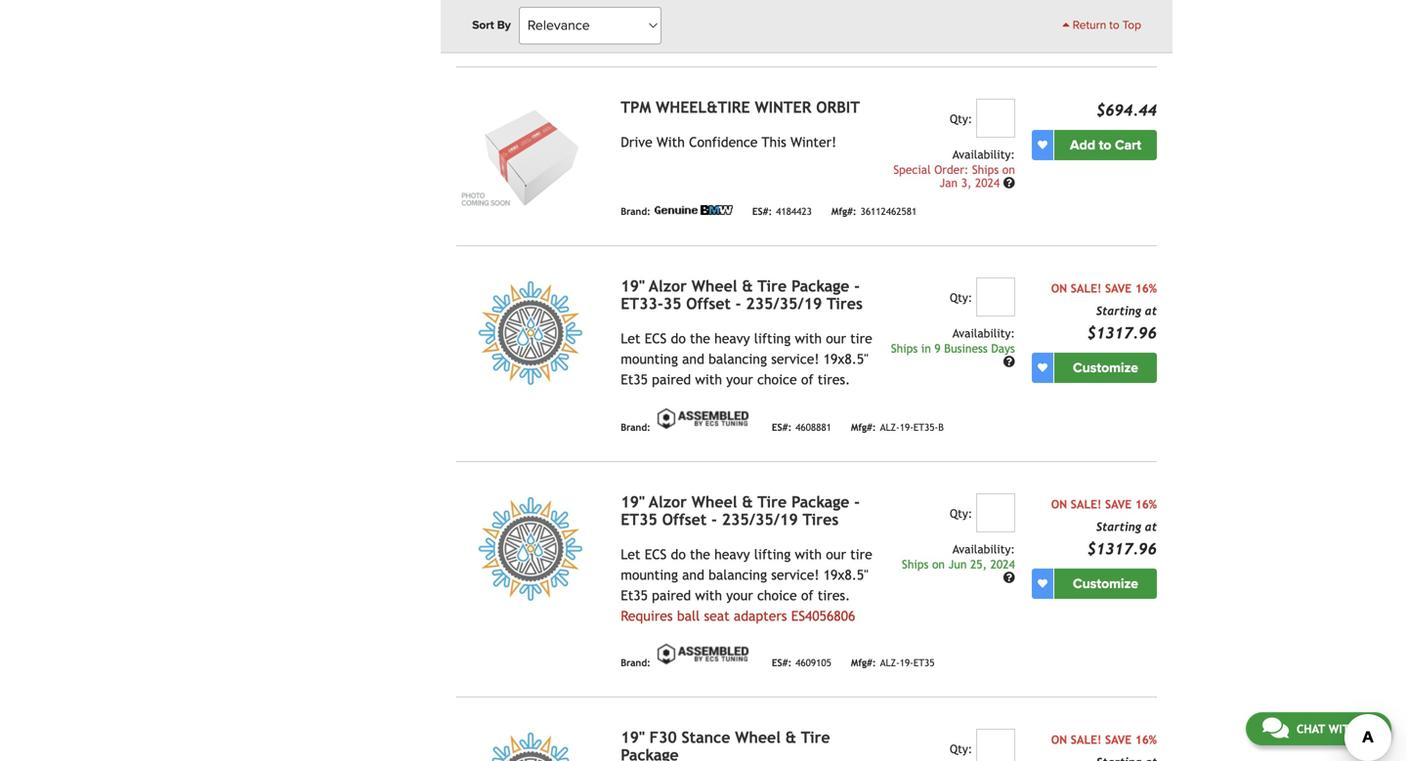 Task type: vqa. For each thing, say whether or not it's contained in the screenshot.
Dorman
no



Task type: describe. For each thing, give the bounding box(es) containing it.
do for let ecs do the heavy lifting with our tire mounting and balancing service! 19x8.5" et35 paired with your choice of tires.
[[671, 331, 686, 346]]

add to cart button
[[1055, 130, 1157, 160]]

of for let ecs do the heavy lifting with our tire mounting and balancing service! 19x8.5" et35 paired with your choice of tires. requires ball seat adapters es4056806
[[801, 588, 814, 603]]

service! for let ecs do the heavy lifting with our tire mounting and balancing service! 19x8.5" et35 paired with your choice of tires. requires ball seat adapters es4056806
[[772, 567, 820, 583]]

paired for let ecs do the heavy lifting with our tire mounting and balancing service! 19x8.5" et35 paired with your choice of tires. requires ball seat adapters es4056806
[[652, 588, 691, 603]]

on inside special order: ships on jan 3, 2024
[[1003, 163, 1016, 176]]

question circle image for tpm wheel&tire winter orbit
[[1004, 177, 1016, 188]]

to for top
[[1110, 18, 1120, 32]]

es4056806
[[792, 608, 856, 624]]

let for let ecs do the heavy lifting with our tire mounting and balancing service! 19x8.5" et35 paired with your choice of tires.
[[621, 331, 641, 346]]

19" inside 19" f30 stance wheel & tire package
[[621, 729, 645, 747]]

3 save from the top
[[1106, 733, 1132, 747]]

in
[[922, 341, 931, 355]]

availability: for 19" alzor wheel & tire package - et35 offset - 235/35/19 tires
[[953, 542, 1016, 556]]

36112462581
[[861, 206, 917, 217]]

1 assembled by ecs - corporate logo image from the top
[[655, 11, 753, 36]]

es#: 4608881
[[772, 422, 832, 433]]

your for let ecs do the heavy lifting with our tire mounting and balancing service! 19x8.5" et35 paired with your choice of tires. requires ball seat adapters es4056806
[[727, 588, 753, 603]]

1 brand: from the top
[[621, 27, 651, 38]]

winter
[[755, 98, 812, 116]]

19" alzor wheel & tire package - et33-35 offset - 235/35/19 tires
[[621, 277, 863, 313]]

availability: for tpm wheel&tire winter orbit
[[953, 147, 1016, 161]]

your for let ecs do the heavy lifting with our tire mounting and balancing service! 19x8.5" et35 paired with your choice of tires.
[[727, 372, 753, 387]]

and for let ecs do the heavy lifting with our tire mounting and balancing service! 19x8.5" et35 paired with your choice of tires. requires ball seat adapters es4056806
[[682, 567, 705, 583]]

tire inside 19" f30 stance wheel & tire package
[[801, 729, 831, 747]]

mounting for let ecs do the heavy lifting with our tire mounting and balancing service! 19x8.5" et35 paired with your choice of tires.
[[621, 351, 678, 367]]

es#: 4609105
[[772, 657, 832, 669]]

by
[[497, 18, 511, 32]]

seat
[[704, 608, 730, 624]]

235/35/19 inside 19" alzor wheel & tire package - et33-35 offset - 235/35/19 tires
[[746, 295, 823, 313]]

19x8.5" for let ecs do the heavy lifting with our tire mounting and balancing service! 19x8.5" et35 paired with your choice of tires.
[[824, 351, 869, 367]]

- up let ecs do the heavy lifting with our tire mounting and balancing service! 19x8.5" et35 paired with your choice of tires. requires ball seat adapters es4056806
[[712, 511, 717, 529]]

of for let ecs do the heavy lifting with our tire mounting and balancing service! 19x8.5" et35 paired with your choice of tires.
[[801, 372, 814, 387]]

ships for 19" alzor wheel & tire package - et35 offset - 235/35/19 tires
[[902, 558, 929, 571]]

comments image
[[1263, 717, 1289, 740]]

19" for et35
[[621, 493, 645, 511]]

the for let ecs do the heavy lifting with our tire mounting and balancing service! 19x8.5" et35 paired with your choice of tires.
[[690, 331, 711, 346]]

special order: ships on jan 3, 2024
[[894, 163, 1016, 189]]

1 add to wish list image from the top
[[1038, 140, 1048, 150]]

offset inside 19" alzor wheel & tire package - et33-35 offset - 235/35/19 tires
[[687, 295, 731, 313]]

qty: for tpm wheel&tire winter orbit
[[950, 112, 973, 125]]

save for 19" alzor wheel & tire package - et33-35 offset - 235/35/19 tires
[[1106, 281, 1132, 295]]

let ecs do the heavy lifting with our tire mounting and balancing service! 19x8.5" et35 paired with your choice of tires. requires ball seat adapters es4056806
[[621, 547, 873, 624]]

tpm
[[621, 98, 651, 116]]

3 on from the top
[[1052, 733, 1068, 747]]

on for 19" alzor wheel & tire package - et33-35 offset - 235/35/19 tires
[[1052, 281, 1068, 295]]

2024 inside special order: ships on jan 3, 2024
[[976, 176, 1000, 189]]

business
[[945, 341, 988, 355]]

customize for 19" alzor wheel & tire package - et33-35 offset - 235/35/19 tires
[[1073, 360, 1139, 376]]

et33-
[[621, 295, 663, 313]]

brand: for 19" alzor wheel & tire package - et35 offset - 235/35/19 tires
[[621, 657, 651, 669]]

19" for et33-
[[621, 277, 645, 295]]

alzor for 35
[[649, 277, 687, 295]]

return to top
[[1070, 18, 1142, 32]]

our for let ecs do the heavy lifting with our tire mounting and balancing service! 19x8.5" et35 paired with your choice of tires. requires ball seat adapters es4056806
[[826, 547, 846, 562]]

qty: for 19" alzor wheel & tire package - et33-35 offset - 235/35/19 tires
[[950, 291, 973, 304]]

on sale!                         save 16%
[[1052, 733, 1157, 747]]

balancing for let ecs do the heavy lifting with our tire mounting and balancing service! 19x8.5" et35 paired with your choice of tires. requires ball seat adapters es4056806
[[709, 567, 767, 583]]

sort by
[[472, 18, 511, 32]]

19" alzor wheel & tire package - et33-35 offset - 235/35/19 tires link
[[621, 277, 863, 313]]

lifting for let ecs do the heavy lifting with our tire mounting and balancing service! 19x8.5" et35 paired with your choice of tires. requires ball seat adapters es4056806
[[754, 547, 791, 562]]

cart
[[1115, 137, 1142, 153]]

tire for 235/35/19
[[758, 277, 787, 295]]

at for 19" alzor wheel & tire package - et35 offset - 235/35/19 tires
[[1145, 520, 1157, 534]]

assembled by ecs - corporate logo image for -
[[655, 642, 753, 666]]

customize for 19" alzor wheel & tire package - et35 offset - 235/35/19 tires
[[1073, 576, 1139, 592]]

& inside 19" f30 stance wheel & tire package
[[786, 729, 797, 747]]

es#4609105 - alz-19-et35 - 19" alzor wheel & tire package - et35 offset - 235/35/19 tires - let ecs do the heavy lifting with our tire mounting and balancing service! 19x8.5" et35 paired with your choice of tires. - assembled by ecs - bmw image
[[457, 493, 605, 605]]

starting for 19" alzor wheel & tire package - et35 offset - 235/35/19 tires
[[1097, 520, 1142, 534]]

chat
[[1297, 722, 1326, 736]]

es#: for 235/35/19
[[772, 422, 792, 433]]

16% for 19" alzor wheel & tire package - et33-35 offset - 235/35/19 tires
[[1136, 281, 1157, 295]]

jun
[[949, 558, 967, 571]]

winter!
[[791, 134, 837, 150]]

jan
[[940, 176, 958, 189]]

package inside 19" f30 stance wheel & tire package
[[621, 746, 679, 762]]

$1317.96 for 19" alzor wheel & tire package - et33-35 offset - 235/35/19 tires
[[1088, 324, 1157, 342]]

wheel for offset
[[692, 277, 738, 295]]

starting for 19" alzor wheel & tire package - et33-35 offset - 235/35/19 tires
[[1097, 304, 1142, 317]]

to for cart
[[1099, 137, 1112, 153]]

stance
[[682, 729, 731, 747]]

4609105
[[796, 657, 832, 669]]

choice for let ecs do the heavy lifting with our tire mounting and balancing service! 19x8.5" et35 paired with your choice of tires. requires ball seat adapters es4056806
[[758, 588, 797, 603]]

ball
[[677, 608, 700, 624]]

let ecs do the heavy lifting with our tire mounting and balancing service! 19x8.5" et35 paired with your choice of tires.
[[621, 331, 873, 387]]

requires
[[621, 608, 673, 624]]

chat with us
[[1297, 722, 1375, 736]]

on sale!                         save 16% starting at $1317.96 for 19" alzor wheel & tire package - et35 offset - 235/35/19 tires
[[1052, 497, 1157, 558]]

$694.44
[[1097, 101, 1157, 119]]

add
[[1070, 137, 1096, 153]]

sale! for 19" alzor wheel & tire package - et35 offset - 235/35/19 tires
[[1071, 497, 1102, 511]]

customize link for 19" alzor wheel & tire package - et35 offset - 235/35/19 tires
[[1055, 569, 1157, 599]]

alz- for 19" alzor wheel & tire package - et35 offset - 235/35/19 tires
[[880, 657, 900, 669]]

tire for tires
[[758, 493, 787, 511]]

alz- for 19" alzor wheel & tire package - et33-35 offset - 235/35/19 tires
[[880, 422, 900, 433]]

this
[[762, 134, 787, 150]]

19- for 19" alzor wheel & tire package - et33-35 offset - 235/35/19 tires
[[900, 422, 914, 433]]

b
[[939, 422, 944, 433]]

es#: 4184423
[[753, 206, 812, 217]]

es#4608881 - alz-19-et35-b - 19" alzor wheel & tire package - et33-35 offset - 235/35/19 tires - let ecs do the heavy lifting with our tire mounting and balancing service! 19x8.5" et35 paired with your choice of tires. - assembled by ecs - bmw image
[[457, 277, 605, 389]]

question circle image for 19" alzor wheel & tire package - et33-35 offset - 235/35/19 tires
[[1004, 356, 1016, 367]]

ships in 9 business days
[[891, 341, 1016, 355]]

f30
[[650, 729, 677, 747]]

9
[[935, 341, 941, 355]]

19" f30 stance wheel & tire package link
[[621, 729, 831, 762]]

add to wish list image for 19" alzor wheel & tire package - et33-35 offset - 235/35/19 tires
[[1038, 363, 1048, 373]]

order:
[[935, 163, 969, 176]]

mfg#: for 235/35/19
[[851, 422, 876, 433]]

- up let ecs do the heavy lifting with our tire mounting and balancing service! 19x8.5" et35 paired with your choice of tires.
[[736, 295, 741, 313]]

special
[[894, 163, 931, 176]]

customize link for 19" alzor wheel & tire package - et33-35 offset - 235/35/19 tires
[[1055, 353, 1157, 383]]

paired for let ecs do the heavy lifting with our tire mounting and balancing service! 19x8.5" et35 paired with your choice of tires.
[[652, 372, 691, 387]]



Task type: locate. For each thing, give the bounding box(es) containing it.
add to wish list image for 19" alzor wheel & tire package - et35 offset - 235/35/19 tires
[[1038, 579, 1048, 589]]

3 assembled by ecs - corporate logo image from the top
[[655, 642, 753, 666]]

2 19- from the top
[[900, 657, 914, 669]]

assembled by ecs - corporate logo image down let ecs do the heavy lifting with our tire mounting and balancing service! 19x8.5" et35 paired with your choice of tires.
[[655, 406, 753, 431]]

tires. inside let ecs do the heavy lifting with our tire mounting and balancing service! 19x8.5" et35 paired with your choice of tires.
[[818, 372, 851, 387]]

qty:
[[950, 112, 973, 125], [950, 291, 973, 304], [950, 507, 973, 520], [950, 742, 973, 756]]

availability: for 19" alzor wheel & tire package - et33-35 offset - 235/35/19 tires
[[953, 326, 1016, 340]]

0 vertical spatial let
[[621, 331, 641, 346]]

1 alzor from the top
[[649, 277, 687, 295]]

of inside let ecs do the heavy lifting with our tire mounting and balancing service! 19x8.5" et35 paired with your choice of tires. requires ball seat adapters es4056806
[[801, 588, 814, 603]]

1 vertical spatial &
[[742, 493, 753, 511]]

1 tires. from the top
[[818, 372, 851, 387]]

et35 inside 19" alzor wheel & tire package - et35 offset - 235/35/19 tires
[[621, 511, 658, 529]]

the inside let ecs do the heavy lifting with our tire mounting and balancing service! 19x8.5" et35 paired with your choice of tires. requires ball seat adapters es4056806
[[690, 547, 711, 562]]

2 question circle image from the top
[[1004, 356, 1016, 367]]

2 assembled by ecs - corporate logo image from the top
[[655, 406, 753, 431]]

235/35/19 up let ecs do the heavy lifting with our tire mounting and balancing service! 19x8.5" et35 paired with your choice of tires. requires ball seat adapters es4056806
[[722, 511, 798, 529]]

19" inside 19" alzor wheel & tire package - et33-35 offset - 235/35/19 tires
[[621, 277, 645, 295]]

package inside 19" alzor wheel & tire package - et35 offset - 235/35/19 tires
[[792, 493, 850, 511]]

2 customize from the top
[[1073, 576, 1139, 592]]

19- for 19" alzor wheel & tire package - et35 offset - 235/35/19 tires
[[900, 657, 914, 669]]

1 $1317.96 from the top
[[1088, 324, 1157, 342]]

mounting up requires
[[621, 567, 678, 583]]

let down 'et33-'
[[621, 331, 641, 346]]

0 vertical spatial mounting
[[621, 351, 678, 367]]

mfg#:
[[832, 206, 857, 217], [851, 422, 876, 433], [851, 657, 876, 669]]

genuine bmw - corporate logo image
[[655, 205, 733, 215]]

19x8.5" up es4056806
[[824, 567, 869, 583]]

wheel
[[692, 277, 738, 295], [692, 493, 738, 511], [735, 729, 781, 747]]

your inside let ecs do the heavy lifting with our tire mounting and balancing service! 19x8.5" et35 paired with your choice of tires. requires ball seat adapters es4056806
[[727, 588, 753, 603]]

service! for let ecs do the heavy lifting with our tire mounting and balancing service! 19x8.5" et35 paired with your choice of tires.
[[772, 351, 820, 367]]

starting
[[1097, 304, 1142, 317], [1097, 520, 1142, 534]]

brand:
[[621, 27, 651, 38], [621, 206, 651, 217], [621, 422, 651, 433], [621, 657, 651, 669]]

1 vertical spatial availability:
[[953, 326, 1016, 340]]

2 our from the top
[[826, 547, 846, 562]]

2 on from the top
[[1052, 497, 1068, 511]]

0 vertical spatial question circle image
[[1004, 177, 1016, 188]]

1 horizontal spatial on
[[1003, 163, 1016, 176]]

1 vertical spatial do
[[671, 547, 686, 562]]

tire
[[758, 277, 787, 295], [758, 493, 787, 511], [801, 729, 831, 747]]

None number field
[[976, 98, 1016, 138], [976, 277, 1016, 317], [976, 493, 1016, 533], [976, 729, 1016, 762], [976, 98, 1016, 138], [976, 277, 1016, 317], [976, 493, 1016, 533], [976, 729, 1016, 762]]

et35 for let ecs do the heavy lifting with our tire mounting and balancing service! 19x8.5" et35 paired with your choice of tires.
[[621, 372, 648, 387]]

2 sale! from the top
[[1071, 497, 1102, 511]]

tire for let ecs do the heavy lifting with our tire mounting and balancing service! 19x8.5" et35 paired with your choice of tires. requires ball seat adapters es4056806
[[851, 547, 873, 562]]

1 let from the top
[[621, 331, 641, 346]]

2 customize link from the top
[[1055, 569, 1157, 599]]

0 vertical spatial choice
[[758, 372, 797, 387]]

0 vertical spatial paired
[[652, 372, 691, 387]]

19x8.5" inside let ecs do the heavy lifting with our tire mounting and balancing service! 19x8.5" et35 paired with your choice of tires.
[[824, 351, 869, 367]]

on sale!                         save 16% starting at $1317.96 for 19" alzor wheel & tire package - et33-35 offset - 235/35/19 tires
[[1052, 281, 1157, 342]]

and up ball
[[682, 567, 705, 583]]

1 save from the top
[[1106, 281, 1132, 295]]

and inside let ecs do the heavy lifting with our tire mounting and balancing service! 19x8.5" et35 paired with your choice of tires. requires ball seat adapters es4056806
[[682, 567, 705, 583]]

on for 19" alzor wheel & tire package - et35 offset - 235/35/19 tires
[[1052, 497, 1068, 511]]

235/35/19 inside 19" alzor wheel & tire package - et35 offset - 235/35/19 tires
[[722, 511, 798, 529]]

question circle image
[[1004, 177, 1016, 188], [1004, 356, 1016, 367], [1004, 572, 1016, 583]]

1 vertical spatial customize
[[1073, 576, 1139, 592]]

0 vertical spatial add to wish list image
[[1038, 140, 1048, 150]]

2 paired from the top
[[652, 588, 691, 603]]

tire for let ecs do the heavy lifting with our tire mounting and balancing service! 19x8.5" et35 paired with your choice of tires.
[[851, 331, 873, 346]]

1 availability: from the top
[[953, 147, 1016, 161]]

3 16% from the top
[[1136, 733, 1157, 747]]

availability: up 25,
[[953, 542, 1016, 556]]

balancing down 19" alzor wheel & tire package - et33-35 offset - 235/35/19 tires
[[709, 351, 767, 367]]

1 choice from the top
[[758, 372, 797, 387]]

question circle image down days
[[1004, 356, 1016, 367]]

lifting
[[754, 331, 791, 346], [754, 547, 791, 562]]

heavy inside let ecs do the heavy lifting with our tire mounting and balancing service! 19x8.5" et35 paired with your choice of tires.
[[715, 331, 750, 346]]

3 19" from the top
[[621, 729, 645, 747]]

ships inside special order: ships on jan 3, 2024
[[973, 163, 999, 176]]

0 vertical spatial et35
[[621, 372, 648, 387]]

& up let ecs do the heavy lifting with our tire mounting and balancing service! 19x8.5" et35 paired with your choice of tires.
[[742, 277, 753, 295]]

2 lifting from the top
[[754, 547, 791, 562]]

1 on from the top
[[1052, 281, 1068, 295]]

16% for 19" alzor wheel & tire package - et35 offset - 235/35/19 tires
[[1136, 497, 1157, 511]]

1 vertical spatial wheel
[[692, 493, 738, 511]]

et35 up requires
[[621, 588, 648, 603]]

1 vertical spatial 19"
[[621, 493, 645, 511]]

ships left in
[[891, 341, 918, 355]]

balancing up seat
[[709, 567, 767, 583]]

ecs up requires
[[645, 547, 667, 562]]

to inside add to cart button
[[1099, 137, 1112, 153]]

ecs
[[645, 331, 667, 346], [645, 547, 667, 562]]

0 vertical spatial the
[[690, 331, 711, 346]]

heavy down 19" alzor wheel & tire package - et33-35 offset - 235/35/19 tires
[[715, 331, 750, 346]]

1 vertical spatial customize link
[[1055, 569, 1157, 599]]

mounting down 'et33-'
[[621, 351, 678, 367]]

wheel&tire
[[656, 98, 750, 116]]

paired
[[652, 372, 691, 387], [652, 588, 691, 603]]

2 vertical spatial add to wish list image
[[1038, 579, 1048, 589]]

package down 4184423
[[792, 277, 850, 295]]

0 vertical spatial 19x8.5"
[[824, 351, 869, 367]]

2 at from the top
[[1145, 520, 1157, 534]]

3 availability: from the top
[[953, 542, 1016, 556]]

0 vertical spatial 16%
[[1136, 281, 1157, 295]]

let inside let ecs do the heavy lifting with our tire mounting and balancing service! 19x8.5" et35 paired with your choice of tires. requires ball seat adapters es4056806
[[621, 547, 641, 562]]

1 on sale!                         save 16% starting at $1317.96 from the top
[[1052, 281, 1157, 342]]

availability: up business
[[953, 326, 1016, 340]]

tire down 4609105
[[801, 729, 831, 747]]

lifting inside let ecs do the heavy lifting with our tire mounting and balancing service! 19x8.5" et35 paired with your choice of tires.
[[754, 331, 791, 346]]

package for tires
[[792, 493, 850, 511]]

ecs inside let ecs do the heavy lifting with our tire mounting and balancing service! 19x8.5" et35 paired with your choice of tires.
[[645, 331, 667, 346]]

$1317.96
[[1088, 324, 1157, 342], [1088, 540, 1157, 558]]

1 vertical spatial choice
[[758, 588, 797, 603]]

tire inside let ecs do the heavy lifting with our tire mounting and balancing service! 19x8.5" et35 paired with your choice of tires. requires ball seat adapters es4056806
[[851, 547, 873, 562]]

mounting inside let ecs do the heavy lifting with our tire mounting and balancing service! 19x8.5" et35 paired with your choice of tires.
[[621, 351, 678, 367]]

25,
[[971, 558, 987, 571]]

our for let ecs do the heavy lifting with our tire mounting and balancing service! 19x8.5" et35 paired with your choice of tires.
[[826, 331, 846, 346]]

2 vertical spatial wheel
[[735, 729, 781, 747]]

1 paired from the top
[[652, 372, 691, 387]]

availability: up "3,"
[[953, 147, 1016, 161]]

your up adapters
[[727, 588, 753, 603]]

19" alzor wheel & tire package - et35 offset - 235/35/19 tires link
[[621, 493, 860, 529]]

save for 19" alzor wheel & tire package - et35 offset - 235/35/19 tires
[[1106, 497, 1132, 511]]

tire down es#: 4184423
[[758, 277, 787, 295]]

service! inside let ecs do the heavy lifting with our tire mounting and balancing service! 19x8.5" et35 paired with your choice of tires.
[[772, 351, 820, 367]]

1 vertical spatial save
[[1106, 497, 1132, 511]]

do for let ecs do the heavy lifting with our tire mounting and balancing service! 19x8.5" et35 paired with your choice of tires. requires ball seat adapters es4056806
[[671, 547, 686, 562]]

mounting for let ecs do the heavy lifting with our tire mounting and balancing service! 19x8.5" et35 paired with your choice of tires. requires ball seat adapters es4056806
[[621, 567, 678, 583]]

1 vertical spatial let
[[621, 547, 641, 562]]

do inside let ecs do the heavy lifting with our tire mounting and balancing service! 19x8.5" et35 paired with your choice of tires. requires ball seat adapters es4056806
[[671, 547, 686, 562]]

2 save from the top
[[1106, 497, 1132, 511]]

1 balancing from the top
[[709, 351, 767, 367]]

2 vertical spatial tire
[[801, 729, 831, 747]]

tire up es4056806
[[851, 547, 873, 562]]

0 vertical spatial tires.
[[818, 372, 851, 387]]

0 vertical spatial lifting
[[754, 331, 791, 346]]

2 vertical spatial mfg#:
[[851, 657, 876, 669]]

1 vertical spatial on
[[1052, 497, 1068, 511]]

ships
[[973, 163, 999, 176], [891, 341, 918, 355], [902, 558, 929, 571]]

with
[[657, 134, 685, 150]]

let for let ecs do the heavy lifting with our tire mounting and balancing service! 19x8.5" et35 paired with your choice of tires. requires ball seat adapters es4056806
[[621, 547, 641, 562]]

choice inside let ecs do the heavy lifting with our tire mounting and balancing service! 19x8.5" et35 paired with your choice of tires. requires ball seat adapters es4056806
[[758, 588, 797, 603]]

ships left jun at the right of page
[[902, 558, 929, 571]]

do
[[671, 331, 686, 346], [671, 547, 686, 562]]

235/35/19 up let ecs do the heavy lifting with our tire mounting and balancing service! 19x8.5" et35 paired with your choice of tires.
[[746, 295, 823, 313]]

our inside let ecs do the heavy lifting with our tire mounting and balancing service! 19x8.5" et35 paired with your choice of tires. requires ball seat adapters es4056806
[[826, 547, 846, 562]]

2 vertical spatial assembled by ecs - corporate logo image
[[655, 642, 753, 666]]

mfg#: alz-19-et35
[[851, 657, 935, 669]]

to
[[1110, 18, 1120, 32], [1099, 137, 1112, 153]]

do up ball
[[671, 547, 686, 562]]

offset right 35
[[687, 295, 731, 313]]

1 vertical spatial add to wish list image
[[1038, 363, 1048, 373]]

$1317.96 for 19" alzor wheel & tire package - et35 offset - 235/35/19 tires
[[1088, 540, 1157, 558]]

0 vertical spatial to
[[1110, 18, 1120, 32]]

mfg#: for tires
[[851, 657, 876, 669]]

1 sale! from the top
[[1071, 281, 1102, 295]]

paired down 35
[[652, 372, 691, 387]]

the down 19" alzor wheel & tire package - et35 offset - 235/35/19 tires at the bottom of page
[[690, 547, 711, 562]]

2024 right "3,"
[[976, 176, 1000, 189]]

choice up the es#: 4608881
[[758, 372, 797, 387]]

& for 235/35/19
[[742, 493, 753, 511]]

1 vertical spatial ecs
[[645, 547, 667, 562]]

choice up adapters
[[758, 588, 797, 603]]

2 vertical spatial &
[[786, 729, 797, 747]]

0 vertical spatial &
[[742, 277, 753, 295]]

& for -
[[742, 277, 753, 295]]

1 ecs from the top
[[645, 331, 667, 346]]

1 vertical spatial question circle image
[[1004, 356, 1016, 367]]

& down es#: 4609105
[[786, 729, 797, 747]]

ecs for let ecs do the heavy lifting with our tire mounting and balancing service! 19x8.5" et35 paired with your choice of tires. requires ball seat adapters es4056806
[[645, 547, 667, 562]]

of inside let ecs do the heavy lifting with our tire mounting and balancing service! 19x8.5" et35 paired with your choice of tires.
[[801, 372, 814, 387]]

ecs down 'et33-'
[[645, 331, 667, 346]]

confidence
[[689, 134, 758, 150]]

0 vertical spatial alz-
[[880, 422, 900, 433]]

mounting inside let ecs do the heavy lifting with our tire mounting and balancing service! 19x8.5" et35 paired with your choice of tires. requires ball seat adapters es4056806
[[621, 567, 678, 583]]

tires. for let ecs do the heavy lifting with our tire mounting and balancing service! 19x8.5" et35 paired with your choice of tires.
[[818, 372, 851, 387]]

2 choice from the top
[[758, 588, 797, 603]]

2 the from the top
[[690, 547, 711, 562]]

2 tires. from the top
[[818, 588, 851, 603]]

at
[[1145, 304, 1157, 317], [1145, 520, 1157, 534]]

on right "3,"
[[1003, 163, 1016, 176]]

of
[[801, 372, 814, 387], [801, 588, 814, 603]]

2 ecs from the top
[[645, 547, 667, 562]]

our left in
[[826, 331, 846, 346]]

balancing for let ecs do the heavy lifting with our tire mounting and balancing service! 19x8.5" et35 paired with your choice of tires.
[[709, 351, 767, 367]]

and for let ecs do the heavy lifting with our tire mounting and balancing service! 19x8.5" et35 paired with your choice of tires.
[[682, 351, 705, 367]]

1 starting from the top
[[1097, 304, 1142, 317]]

1 vertical spatial offset
[[662, 511, 707, 529]]

1 vertical spatial tire
[[851, 547, 873, 562]]

1 vertical spatial at
[[1145, 520, 1157, 534]]

1 vertical spatial et35
[[621, 588, 648, 603]]

and down 19" alzor wheel & tire package - et33-35 offset - 235/35/19 tires
[[682, 351, 705, 367]]

assembled by ecs - corporate logo image for offset
[[655, 406, 753, 431]]

4 brand: from the top
[[621, 657, 651, 669]]

1 qty: from the top
[[950, 112, 973, 125]]

heavy for let ecs do the heavy lifting with our tire mounting and balancing service! 19x8.5" et35 paired with your choice of tires. requires ball seat adapters es4056806
[[715, 547, 750, 562]]

1 vertical spatial package
[[792, 493, 850, 511]]

wheel for -
[[692, 493, 738, 511]]

19"
[[621, 277, 645, 295], [621, 493, 645, 511], [621, 729, 645, 747]]

es#: left 4609105
[[772, 657, 792, 669]]

return
[[1073, 18, 1107, 32]]

chat with us link
[[1246, 713, 1392, 746]]

19- right 4609105
[[900, 657, 914, 669]]

ships for 19" alzor wheel & tire package - et33-35 offset - 235/35/19 tires
[[891, 341, 918, 355]]

drive with confidence this winter!
[[621, 134, 837, 150]]

1 vertical spatial 2024
[[991, 558, 1016, 571]]

0 vertical spatial customize link
[[1055, 353, 1157, 383]]

service! up the es#: 4608881
[[772, 351, 820, 367]]

2 19" from the top
[[621, 493, 645, 511]]

tires. inside let ecs do the heavy lifting with our tire mounting and balancing service! 19x8.5" et35 paired with your choice of tires. requires ball seat adapters es4056806
[[818, 588, 851, 603]]

1 your from the top
[[727, 372, 753, 387]]

2 qty: from the top
[[950, 291, 973, 304]]

2 and from the top
[[682, 567, 705, 583]]

et35 for let ecs do the heavy lifting with our tire mounting and balancing service! 19x8.5" et35 paired with your choice of tires. requires ball seat adapters es4056806
[[621, 588, 648, 603]]

et35-
[[914, 422, 939, 433]]

mfg#: alz-19-et35-b
[[851, 422, 944, 433]]

wheel inside 19" f30 stance wheel & tire package
[[735, 729, 781, 747]]

tire left in
[[851, 331, 873, 346]]

choice for let ecs do the heavy lifting with our tire mounting and balancing service! 19x8.5" et35 paired with your choice of tires.
[[758, 372, 797, 387]]

1 vertical spatial sale!
[[1071, 497, 1102, 511]]

balancing inside let ecs do the heavy lifting with our tire mounting and balancing service! 19x8.5" et35 paired with your choice of tires. requires ball seat adapters es4056806
[[709, 567, 767, 583]]

0 vertical spatial 235/35/19
[[746, 295, 823, 313]]

of up the es#: 4608881
[[801, 372, 814, 387]]

19- left b
[[900, 422, 914, 433]]

save
[[1106, 281, 1132, 295], [1106, 497, 1132, 511], [1106, 733, 1132, 747]]

alz- right 4609105
[[880, 657, 900, 669]]

1 19" from the top
[[621, 277, 645, 295]]

1 service! from the top
[[772, 351, 820, 367]]

days
[[992, 341, 1016, 355]]

on sale!                         save 16% starting at $1317.96
[[1052, 281, 1157, 342], [1052, 497, 1157, 558]]

2 your from the top
[[727, 588, 753, 603]]

1 et35 from the top
[[621, 372, 648, 387]]

the
[[690, 331, 711, 346], [690, 547, 711, 562]]

service! up es4056806
[[772, 567, 820, 583]]

qty: for 19" alzor wheel & tire package - et35 offset - 235/35/19 tires
[[950, 507, 973, 520]]

tire inside 19" alzor wheel & tire package - et35 offset - 235/35/19 tires
[[758, 493, 787, 511]]

let inside let ecs do the heavy lifting with our tire mounting and balancing service! 19x8.5" et35 paired with your choice of tires.
[[621, 331, 641, 346]]

brand: for 19" alzor wheel & tire package - et33-35 offset - 235/35/19 tires
[[621, 422, 651, 433]]

add to wish list image
[[1038, 140, 1048, 150], [1038, 363, 1048, 373], [1038, 579, 1048, 589]]

choice
[[758, 372, 797, 387], [758, 588, 797, 603]]

0 vertical spatial heavy
[[715, 331, 750, 346]]

0 vertical spatial our
[[826, 331, 846, 346]]

2 alz- from the top
[[880, 657, 900, 669]]

the for let ecs do the heavy lifting with our tire mounting and balancing service! 19x8.5" et35 paired with your choice of tires. requires ball seat adapters es4056806
[[690, 547, 711, 562]]

1 at from the top
[[1145, 304, 1157, 317]]

1 question circle image from the top
[[1004, 177, 1016, 188]]

3,
[[962, 176, 972, 189]]

tire down the es#: 4608881
[[758, 493, 787, 511]]

1 vertical spatial and
[[682, 567, 705, 583]]

1 vertical spatial our
[[826, 547, 846, 562]]

2 tire from the top
[[851, 547, 873, 562]]

0 horizontal spatial et35
[[621, 511, 658, 529]]

2 let from the top
[[621, 547, 641, 562]]

tires. up 4608881
[[818, 372, 851, 387]]

paired inside let ecs do the heavy lifting with our tire mounting and balancing service! 19x8.5" et35 paired with your choice of tires. requires ball seat adapters es4056806
[[652, 588, 691, 603]]

assembled by ecs - corporate logo image
[[655, 11, 753, 36], [655, 406, 753, 431], [655, 642, 753, 666]]

0 horizontal spatial on
[[933, 558, 945, 571]]

0 vertical spatial on
[[1003, 163, 1016, 176]]

2 alzor from the top
[[649, 493, 687, 511]]

&
[[742, 277, 753, 295], [742, 493, 753, 511], [786, 729, 797, 747]]

customize link
[[1055, 353, 1157, 383], [1055, 569, 1157, 599]]

tires down the mfg#: 36112462581
[[827, 295, 863, 313]]

es#4609318 - st-19-120-f3x - 19" f30 stance wheel & tire package  - if you want the perfect fitment, this is the wheel and tire package for you. let us guide you with step by step instructions of how you should set up your stance! - assembled by ecs - bmw image
[[457, 729, 605, 762]]

2 vertical spatial package
[[621, 746, 679, 762]]

mfg#: right 4609105
[[851, 657, 876, 669]]

19x8.5" inside let ecs do the heavy lifting with our tire mounting and balancing service! 19x8.5" et35 paired with your choice of tires. requires ball seat adapters es4056806
[[824, 567, 869, 583]]

es#: left 4608881
[[772, 422, 792, 433]]

1 heavy from the top
[[715, 331, 750, 346]]

your down 19" alzor wheel & tire package - et33-35 offset - 235/35/19 tires
[[727, 372, 753, 387]]

lifting for let ecs do the heavy lifting with our tire mounting and balancing service! 19x8.5" et35 paired with your choice of tires.
[[754, 331, 791, 346]]

heavy down 19" alzor wheel & tire package - et35 offset - 235/35/19 tires at the bottom of page
[[715, 547, 750, 562]]

to right add
[[1099, 137, 1112, 153]]

your inside let ecs do the heavy lifting with our tire mounting and balancing service! 19x8.5" et35 paired with your choice of tires.
[[727, 372, 753, 387]]

tires.
[[818, 372, 851, 387], [818, 588, 851, 603]]

0 vertical spatial starting
[[1097, 304, 1142, 317]]

alz-
[[880, 422, 900, 433], [880, 657, 900, 669]]

2 16% from the top
[[1136, 497, 1157, 511]]

2 19x8.5" from the top
[[824, 567, 869, 583]]

1 vertical spatial 19x8.5"
[[824, 567, 869, 583]]

drive
[[621, 134, 653, 150]]

0 vertical spatial at
[[1145, 304, 1157, 317]]

2 brand: from the top
[[621, 206, 651, 217]]

& inside 19" alzor wheel & tire package - et33-35 offset - 235/35/19 tires
[[742, 277, 753, 295]]

1 mounting from the top
[[621, 351, 678, 367]]

question circle image down ships on jun 25, 2024
[[1004, 572, 1016, 583]]

0 vertical spatial wheel
[[692, 277, 738, 295]]

choice inside let ecs do the heavy lifting with our tire mounting and balancing service! 19x8.5" et35 paired with your choice of tires.
[[758, 372, 797, 387]]

1 customize from the top
[[1073, 360, 1139, 376]]

package for 235/35/19
[[792, 277, 850, 295]]

0 vertical spatial save
[[1106, 281, 1132, 295]]

assembled by ecs - corporate logo image down seat
[[655, 642, 753, 666]]

0 vertical spatial do
[[671, 331, 686, 346]]

sale!
[[1071, 281, 1102, 295], [1071, 497, 1102, 511], [1071, 733, 1102, 747]]

and inside let ecs do the heavy lifting with our tire mounting and balancing service! 19x8.5" et35 paired with your choice of tires.
[[682, 351, 705, 367]]

19" f30 stance wheel & tire package
[[621, 729, 831, 762]]

assembled by ecs - corporate logo image up the wheel&tire
[[655, 11, 753, 36]]

2 mounting from the top
[[621, 567, 678, 583]]

2 et35 from the top
[[621, 588, 648, 603]]

19" alzor wheel & tire package - et35 offset - 235/35/19 tires
[[621, 493, 860, 529]]

wheel right 35
[[692, 277, 738, 295]]

1 vertical spatial of
[[801, 588, 814, 603]]

1 our from the top
[[826, 331, 846, 346]]

2 vertical spatial question circle image
[[1004, 572, 1016, 583]]

2 service! from the top
[[772, 567, 820, 583]]

19x8.5" up 4608881
[[824, 351, 869, 367]]

0 vertical spatial tire
[[851, 331, 873, 346]]

1 vertical spatial on sale!                         save 16% starting at $1317.96
[[1052, 497, 1157, 558]]

35
[[663, 295, 682, 313]]

3 brand: from the top
[[621, 422, 651, 433]]

1 vertical spatial alz-
[[880, 657, 900, 669]]

tire inside let ecs do the heavy lifting with our tire mounting and balancing service! 19x8.5" et35 paired with your choice of tires.
[[851, 331, 873, 346]]

2 vertical spatial ships
[[902, 558, 929, 571]]

ecs inside let ecs do the heavy lifting with our tire mounting and balancing service! 19x8.5" et35 paired with your choice of tires. requires ball seat adapters es4056806
[[645, 547, 667, 562]]

1 vertical spatial mounting
[[621, 567, 678, 583]]

balancing
[[709, 351, 767, 367], [709, 567, 767, 583]]

2 availability: from the top
[[953, 326, 1016, 340]]

2024 right 25,
[[991, 558, 1016, 571]]

alzor inside 19" alzor wheel & tire package - et33-35 offset - 235/35/19 tires
[[649, 277, 687, 295]]

1 vertical spatial paired
[[652, 588, 691, 603]]

offset
[[687, 295, 731, 313], [662, 511, 707, 529]]

0 vertical spatial service!
[[772, 351, 820, 367]]

- down the mfg#: 36112462581
[[855, 277, 860, 295]]

brand: for tpm wheel&tire winter orbit
[[621, 206, 651, 217]]

2 vertical spatial 19"
[[621, 729, 645, 747]]

1 19- from the top
[[900, 422, 914, 433]]

4608881
[[796, 422, 832, 433]]

0 vertical spatial on
[[1052, 281, 1068, 295]]

1 the from the top
[[690, 331, 711, 346]]

orbit
[[817, 98, 860, 116]]

0 vertical spatial 19"
[[621, 277, 645, 295]]

et35 inside let ecs do the heavy lifting with our tire mounting and balancing service! 19x8.5" et35 paired with your choice of tires.
[[621, 372, 648, 387]]

to left the top
[[1110, 18, 1120, 32]]

tire inside 19" alzor wheel & tire package - et33-35 offset - 235/35/19 tires
[[758, 277, 787, 295]]

1 vertical spatial on
[[933, 558, 945, 571]]

es#: left 4184423
[[753, 206, 772, 217]]

our up es4056806
[[826, 547, 846, 562]]

19x8.5" for let ecs do the heavy lifting with our tire mounting and balancing service! 19x8.5" et35 paired with your choice of tires. requires ball seat adapters es4056806
[[824, 567, 869, 583]]

add to cart
[[1070, 137, 1142, 153]]

tires. up es4056806
[[818, 588, 851, 603]]

1 vertical spatial to
[[1099, 137, 1112, 153]]

2 starting from the top
[[1097, 520, 1142, 534]]

0 vertical spatial tire
[[758, 277, 787, 295]]

heavy inside let ecs do the heavy lifting with our tire mounting and balancing service! 19x8.5" et35 paired with your choice of tires. requires ball seat adapters es4056806
[[715, 547, 750, 562]]

package inside 19" alzor wheel & tire package - et33-35 offset - 235/35/19 tires
[[792, 277, 850, 295]]

3 add to wish list image from the top
[[1038, 579, 1048, 589]]

thumbnail image image
[[457, 98, 605, 210]]

1 16% from the top
[[1136, 281, 1157, 295]]

tpm wheel&tire winter orbit link
[[621, 98, 860, 116]]

availability:
[[953, 147, 1016, 161], [953, 326, 1016, 340], [953, 542, 1016, 556]]

sale! for 19" alzor wheel & tire package - et33-35 offset - 235/35/19 tires
[[1071, 281, 1102, 295]]

1 vertical spatial et35
[[914, 657, 935, 669]]

0 vertical spatial assembled by ecs - corporate logo image
[[655, 11, 753, 36]]

1 vertical spatial your
[[727, 588, 753, 603]]

let up requires
[[621, 547, 641, 562]]

4184423
[[776, 206, 812, 217]]

1 vertical spatial alzor
[[649, 493, 687, 511]]

mfg#: 36112462581
[[832, 206, 917, 217]]

2 vertical spatial es#:
[[772, 657, 792, 669]]

return to top link
[[1063, 17, 1142, 34]]

caret up image
[[1063, 19, 1070, 30]]

0 vertical spatial 19-
[[900, 422, 914, 433]]

on
[[1003, 163, 1016, 176], [933, 558, 945, 571]]

mfg#: right 4608881
[[851, 422, 876, 433]]

2 balancing from the top
[[709, 567, 767, 583]]

1 vertical spatial starting
[[1097, 520, 1142, 534]]

to inside return to top link
[[1110, 18, 1120, 32]]

tires inside 19" alzor wheel & tire package - et33-35 offset - 235/35/19 tires
[[827, 295, 863, 313]]

1 lifting from the top
[[754, 331, 791, 346]]

2024
[[976, 176, 1000, 189], [991, 558, 1016, 571]]

ecs for let ecs do the heavy lifting with our tire mounting and balancing service! 19x8.5" et35 paired with your choice of tires.
[[645, 331, 667, 346]]

sort
[[472, 18, 494, 32]]

0 vertical spatial and
[[682, 351, 705, 367]]

alz- left et35-
[[880, 422, 900, 433]]

ships right "3,"
[[973, 163, 999, 176]]

do down 35
[[671, 331, 686, 346]]

mounting
[[621, 351, 678, 367], [621, 567, 678, 583]]

3 qty: from the top
[[950, 507, 973, 520]]

question circle image for 19" alzor wheel & tire package - et35 offset - 235/35/19 tires
[[1004, 572, 1016, 583]]

1 vertical spatial 235/35/19
[[722, 511, 798, 529]]

et35 inside let ecs do the heavy lifting with our tire mounting and balancing service! 19x8.5" et35 paired with your choice of tires. requires ball seat adapters es4056806
[[621, 588, 648, 603]]

offset up let ecs do the heavy lifting with our tire mounting and balancing service! 19x8.5" et35 paired with your choice of tires. requires ball seat adapters es4056806
[[662, 511, 707, 529]]

es#:
[[753, 206, 772, 217], [772, 422, 792, 433], [772, 657, 792, 669]]

question circle image right "3,"
[[1004, 177, 1016, 188]]

1 vertical spatial mfg#:
[[851, 422, 876, 433]]

package left stance
[[621, 746, 679, 762]]

2 vertical spatial 16%
[[1136, 733, 1157, 747]]

1 of from the top
[[801, 372, 814, 387]]

& inside 19" alzor wheel & tire package - et35 offset - 235/35/19 tires
[[742, 493, 753, 511]]

2 heavy from the top
[[715, 547, 750, 562]]

at for 19" alzor wheel & tire package - et33-35 offset - 235/35/19 tires
[[1145, 304, 1157, 317]]

es#: for tires
[[772, 657, 792, 669]]

19" inside 19" alzor wheel & tire package - et35 offset - 235/35/19 tires
[[621, 493, 645, 511]]

1 vertical spatial lifting
[[754, 547, 791, 562]]

balancing inside let ecs do the heavy lifting with our tire mounting and balancing service! 19x8.5" et35 paired with your choice of tires.
[[709, 351, 767, 367]]

alzor inside 19" alzor wheel & tire package - et35 offset - 235/35/19 tires
[[649, 493, 687, 511]]

wheel inside 19" alzor wheel & tire package - et33-35 offset - 235/35/19 tires
[[692, 277, 738, 295]]

& up let ecs do the heavy lifting with our tire mounting and balancing service! 19x8.5" et35 paired with your choice of tires. requires ball seat adapters es4056806
[[742, 493, 753, 511]]

2 on sale!                         save 16% starting at $1317.96 from the top
[[1052, 497, 1157, 558]]

wheel inside 19" alzor wheel & tire package - et35 offset - 235/35/19 tires
[[692, 493, 738, 511]]

heavy for let ecs do the heavy lifting with our tire mounting and balancing service! 19x8.5" et35 paired with your choice of tires.
[[715, 331, 750, 346]]

us
[[1361, 722, 1375, 736]]

package
[[792, 277, 850, 295], [792, 493, 850, 511], [621, 746, 679, 762]]

tires down 4608881
[[803, 511, 839, 529]]

1 horizontal spatial et35
[[914, 657, 935, 669]]

lifting inside let ecs do the heavy lifting with our tire mounting and balancing service! 19x8.5" et35 paired with your choice of tires. requires ball seat adapters es4056806
[[754, 547, 791, 562]]

paired up ball
[[652, 588, 691, 603]]

-
[[855, 277, 860, 295], [736, 295, 741, 313], [855, 493, 860, 511], [712, 511, 717, 529]]

tires inside 19" alzor wheel & tire package - et35 offset - 235/35/19 tires
[[803, 511, 839, 529]]

0 vertical spatial availability:
[[953, 147, 1016, 161]]

3 question circle image from the top
[[1004, 572, 1016, 583]]

alzor for offset
[[649, 493, 687, 511]]

paired inside let ecs do the heavy lifting with our tire mounting and balancing service! 19x8.5" et35 paired with your choice of tires.
[[652, 372, 691, 387]]

3 sale! from the top
[[1071, 733, 1102, 747]]

0 vertical spatial mfg#:
[[832, 206, 857, 217]]

et35
[[621, 511, 658, 529], [914, 657, 935, 669]]

mfg#: left 36112462581
[[832, 206, 857, 217]]

2 do from the top
[[671, 547, 686, 562]]

1 and from the top
[[682, 351, 705, 367]]

0 vertical spatial sale!
[[1071, 281, 1102, 295]]

0 vertical spatial $1317.96
[[1088, 324, 1157, 342]]

alzor
[[649, 277, 687, 295], [649, 493, 687, 511]]

1 vertical spatial heavy
[[715, 547, 750, 562]]

top
[[1123, 18, 1142, 32]]

adapters
[[734, 608, 787, 624]]

2 $1317.96 from the top
[[1088, 540, 1157, 558]]

1 19x8.5" from the top
[[824, 351, 869, 367]]

1 alz- from the top
[[880, 422, 900, 433]]

1 vertical spatial assembled by ecs - corporate logo image
[[655, 406, 753, 431]]

et35
[[621, 372, 648, 387], [621, 588, 648, 603]]

2 of from the top
[[801, 588, 814, 603]]

0 vertical spatial es#:
[[753, 206, 772, 217]]

1 tire from the top
[[851, 331, 873, 346]]

lifting down 19" alzor wheel & tire package - et33-35 offset - 235/35/19 tires
[[754, 331, 791, 346]]

customize
[[1073, 360, 1139, 376], [1073, 576, 1139, 592]]

1 customize link from the top
[[1055, 353, 1157, 383]]

service! inside let ecs do the heavy lifting with our tire mounting and balancing service! 19x8.5" et35 paired with your choice of tires. requires ball seat adapters es4056806
[[772, 567, 820, 583]]

0 vertical spatial offset
[[687, 295, 731, 313]]

0 vertical spatial of
[[801, 372, 814, 387]]

package down 4608881
[[792, 493, 850, 511]]

heavy
[[715, 331, 750, 346], [715, 547, 750, 562]]

the down 19" alzor wheel & tire package - et33-35 offset - 235/35/19 tires link
[[690, 331, 711, 346]]

4 qty: from the top
[[950, 742, 973, 756]]

lifting down 19" alzor wheel & tire package - et35 offset - 235/35/19 tires at the bottom of page
[[754, 547, 791, 562]]

1 do from the top
[[671, 331, 686, 346]]

- down the mfg#: alz-19-et35-b
[[855, 493, 860, 511]]

1 vertical spatial tires
[[803, 511, 839, 529]]

1 vertical spatial tires.
[[818, 588, 851, 603]]

0 vertical spatial 2024
[[976, 176, 1000, 189]]

tires
[[827, 295, 863, 313], [803, 511, 839, 529]]

tpm wheel&tire winter orbit
[[621, 98, 860, 116]]

offset inside 19" alzor wheel & tire package - et35 offset - 235/35/19 tires
[[662, 511, 707, 529]]

wheel right stance
[[735, 729, 781, 747]]

the inside let ecs do the heavy lifting with our tire mounting and balancing service! 19x8.5" et35 paired with your choice of tires.
[[690, 331, 711, 346]]

1 vertical spatial $1317.96
[[1088, 540, 1157, 558]]

do inside let ecs do the heavy lifting with our tire mounting and balancing service! 19x8.5" et35 paired with your choice of tires.
[[671, 331, 686, 346]]

et35 down 'et33-'
[[621, 372, 648, 387]]

tires. for let ecs do the heavy lifting with our tire mounting and balancing service! 19x8.5" et35 paired with your choice of tires. requires ball seat adapters es4056806
[[818, 588, 851, 603]]

on left jun at the right of page
[[933, 558, 945, 571]]

of up es4056806
[[801, 588, 814, 603]]

ships on jun 25, 2024
[[902, 558, 1016, 571]]

wheel up let ecs do the heavy lifting with our tire mounting and balancing service! 19x8.5" et35 paired with your choice of tires. requires ball seat adapters es4056806
[[692, 493, 738, 511]]

2 add to wish list image from the top
[[1038, 363, 1048, 373]]

our inside let ecs do the heavy lifting with our tire mounting and balancing service! 19x8.5" et35 paired with your choice of tires.
[[826, 331, 846, 346]]



